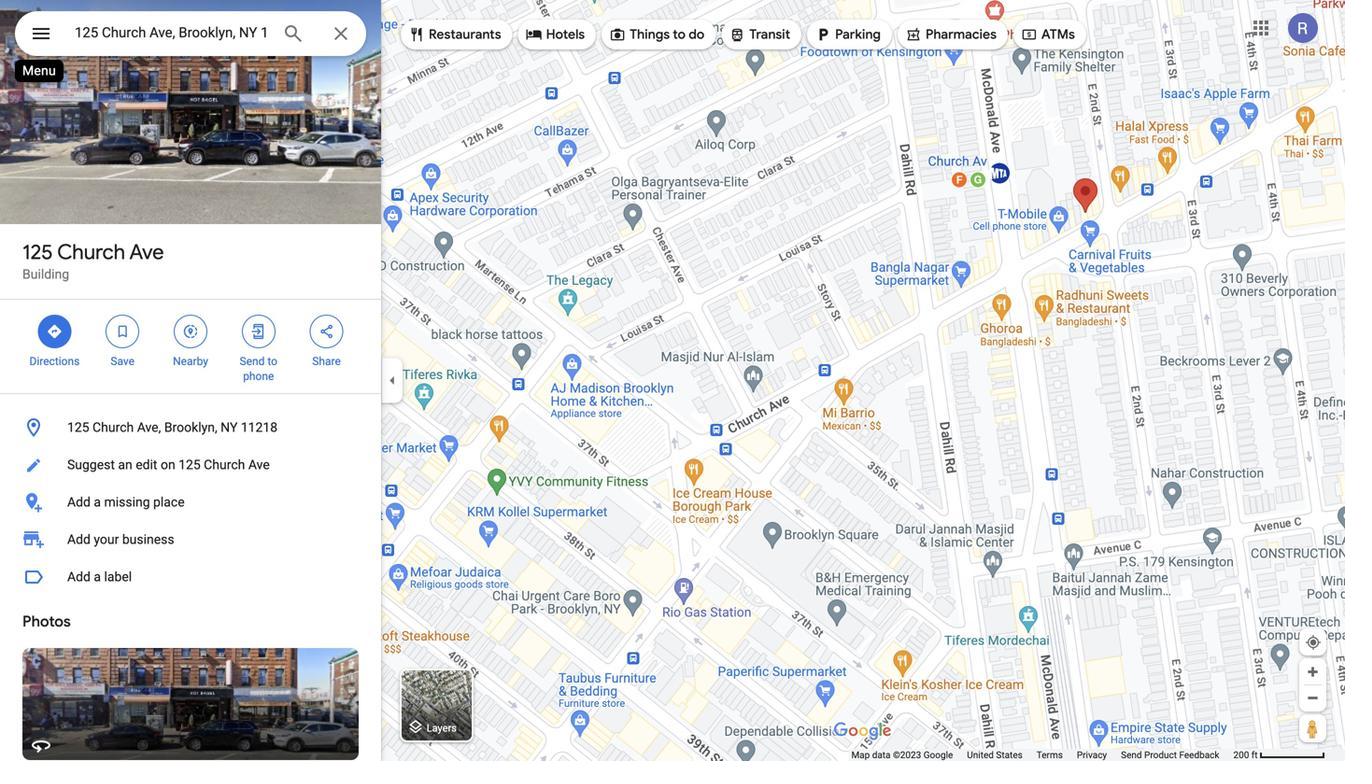 Task type: describe. For each thing, give the bounding box(es) containing it.
atms
[[1041, 26, 1075, 43]]

125 Church Ave, Brooklyn, NY 11218 field
[[15, 11, 366, 56]]


[[1021, 24, 1038, 45]]

11218
[[241, 420, 278, 435]]

terms
[[1037, 750, 1063, 761]]

actions for 125 church ave region
[[0, 300, 381, 393]]

 transit
[[729, 24, 790, 45]]

on
[[161, 457, 175, 473]]

suggest an edit on 125 church ave
[[67, 457, 270, 473]]

 things to do
[[609, 24, 705, 45]]

©2023
[[893, 750, 921, 761]]

send for send product feedback
[[1121, 750, 1142, 761]]


[[905, 24, 922, 45]]

add your business link
[[0, 521, 381, 559]]

send for send to phone
[[240, 355, 265, 368]]

privacy button
[[1077, 749, 1107, 761]]

collapse side panel image
[[382, 370, 403, 391]]

church for ave,
[[93, 420, 134, 435]]

map
[[851, 750, 870, 761]]

 restaurants
[[408, 24, 501, 45]]

footer inside google maps element
[[851, 749, 1234, 761]]


[[318, 321, 335, 342]]

restaurants
[[429, 26, 501, 43]]

125 for ave
[[22, 239, 53, 265]]

200 ft
[[1234, 750, 1258, 761]]

nearby
[[173, 355, 208, 368]]

add a label
[[67, 569, 132, 585]]

 button
[[15, 11, 67, 60]]

church inside "suggest an edit on 125 church ave" button
[[204, 457, 245, 473]]

125 for ave,
[[67, 420, 89, 435]]

photos
[[22, 612, 71, 631]]

ave inside button
[[248, 457, 270, 473]]

save
[[111, 355, 135, 368]]

 hotels
[[526, 24, 585, 45]]


[[526, 24, 542, 45]]

do
[[689, 26, 705, 43]]

add for add a label
[[67, 569, 91, 585]]

ave inside 125 church ave building
[[129, 239, 164, 265]]

united states
[[967, 750, 1023, 761]]

 search field
[[15, 11, 366, 60]]

directions
[[29, 355, 80, 368]]


[[250, 321, 267, 342]]

125 church ave main content
[[0, 0, 381, 761]]


[[46, 321, 63, 342]]

suggest an edit on 125 church ave button
[[0, 447, 381, 484]]

zoom out image
[[1306, 691, 1320, 705]]

feedback
[[1179, 750, 1219, 761]]

building
[[22, 267, 69, 282]]

share
[[312, 355, 341, 368]]


[[408, 24, 425, 45]]

pharmacies
[[926, 26, 997, 43]]

suggest
[[67, 457, 115, 473]]

phone
[[243, 370, 274, 383]]

125 church ave, brooklyn, ny 11218 button
[[0, 409, 381, 447]]

label
[[104, 569, 132, 585]]

a for missing
[[94, 495, 101, 510]]



Task type: locate. For each thing, give the bounding box(es) containing it.
ave up ""
[[129, 239, 164, 265]]

200 ft button
[[1234, 750, 1326, 761]]

3 add from the top
[[67, 569, 91, 585]]


[[609, 24, 626, 45]]

zoom in image
[[1306, 665, 1320, 679]]

add down suggest
[[67, 495, 91, 510]]


[[729, 24, 746, 45]]

0 vertical spatial 125
[[22, 239, 53, 265]]

add for add your business
[[67, 532, 91, 547]]

125 church ave building
[[22, 239, 164, 282]]

a left missing
[[94, 495, 101, 510]]

a
[[94, 495, 101, 510], [94, 569, 101, 585]]

2 vertical spatial church
[[204, 457, 245, 473]]

 pharmacies
[[905, 24, 997, 45]]

add left label
[[67, 569, 91, 585]]

1 add from the top
[[67, 495, 91, 510]]

2 add from the top
[[67, 532, 91, 547]]


[[114, 321, 131, 342]]

0 vertical spatial to
[[673, 26, 686, 43]]

2 vertical spatial 125
[[179, 457, 201, 473]]

to left 'do'
[[673, 26, 686, 43]]

a left label
[[94, 569, 101, 585]]

things
[[630, 26, 670, 43]]

1 vertical spatial 125
[[67, 420, 89, 435]]

1 vertical spatial church
[[93, 420, 134, 435]]


[[182, 321, 199, 342]]

0 vertical spatial add
[[67, 495, 91, 510]]

1 vertical spatial to
[[268, 355, 277, 368]]

an
[[118, 457, 132, 473]]

0 vertical spatial ave
[[129, 239, 164, 265]]

your
[[94, 532, 119, 547]]

united states button
[[967, 749, 1023, 761]]

terms button
[[1037, 749, 1063, 761]]

brooklyn,
[[164, 420, 217, 435]]

1 horizontal spatial to
[[673, 26, 686, 43]]

send
[[240, 355, 265, 368], [1121, 750, 1142, 761]]

missing
[[104, 495, 150, 510]]

to
[[673, 26, 686, 43], [268, 355, 277, 368]]

0 horizontal spatial ave
[[129, 239, 164, 265]]

to up phone
[[268, 355, 277, 368]]

ave
[[129, 239, 164, 265], [248, 457, 270, 473]]

2 horizontal spatial 125
[[179, 457, 201, 473]]

1 vertical spatial a
[[94, 569, 101, 585]]

church down "ny"
[[204, 457, 245, 473]]

send product feedback
[[1121, 750, 1219, 761]]

add
[[67, 495, 91, 510], [67, 532, 91, 547], [67, 569, 91, 585]]

add your business
[[67, 532, 174, 547]]

transit
[[749, 26, 790, 43]]

0 vertical spatial send
[[240, 355, 265, 368]]

add for add a missing place
[[67, 495, 91, 510]]

0 horizontal spatial send
[[240, 355, 265, 368]]

footer containing map data ©2023 google
[[851, 749, 1234, 761]]

125 inside 125 church ave building
[[22, 239, 53, 265]]

0 vertical spatial a
[[94, 495, 101, 510]]

data
[[872, 750, 891, 761]]

show street view coverage image
[[1299, 715, 1326, 743]]

1 vertical spatial add
[[67, 532, 91, 547]]

to inside send to phone
[[268, 355, 277, 368]]

125 church ave, brooklyn, ny 11218
[[67, 420, 278, 435]]

2 a from the top
[[94, 569, 101, 585]]

200
[[1234, 750, 1249, 761]]

None field
[[75, 21, 267, 44]]

1 a from the top
[[94, 495, 101, 510]]

1 vertical spatial send
[[1121, 750, 1142, 761]]

google maps element
[[0, 0, 1345, 761]]

 atms
[[1021, 24, 1075, 45]]

125 right on
[[179, 457, 201, 473]]

map data ©2023 google
[[851, 750, 953, 761]]

church up building
[[57, 239, 125, 265]]

ny
[[221, 420, 238, 435]]

add a label button
[[0, 559, 381, 596]]

125 up suggest
[[67, 420, 89, 435]]

1 vertical spatial ave
[[248, 457, 270, 473]]

product
[[1144, 750, 1177, 761]]

parking
[[835, 26, 881, 43]]

ave down 11218
[[248, 457, 270, 473]]

0 horizontal spatial 125
[[22, 239, 53, 265]]

to inside the  things to do
[[673, 26, 686, 43]]

church
[[57, 239, 125, 265], [93, 420, 134, 435], [204, 457, 245, 473]]

united
[[967, 750, 994, 761]]


[[815, 24, 831, 45]]

hotels
[[546, 26, 585, 43]]

 parking
[[815, 24, 881, 45]]

1 horizontal spatial ave
[[248, 457, 270, 473]]

add a missing place
[[67, 495, 185, 510]]

layers
[[427, 722, 457, 734]]

2 vertical spatial add
[[67, 569, 91, 585]]

send left product
[[1121, 750, 1142, 761]]

place
[[153, 495, 185, 510]]

church for ave
[[57, 239, 125, 265]]

125 up building
[[22, 239, 53, 265]]

send product feedback button
[[1121, 749, 1219, 761]]

0 horizontal spatial to
[[268, 355, 277, 368]]

send inside "send product feedback" button
[[1121, 750, 1142, 761]]

send inside send to phone
[[240, 355, 265, 368]]

church left ave,
[[93, 420, 134, 435]]

states
[[996, 750, 1023, 761]]

google
[[924, 750, 953, 761]]

0 vertical spatial church
[[57, 239, 125, 265]]

add inside add a label button
[[67, 569, 91, 585]]

ft
[[1252, 750, 1258, 761]]

add inside button
[[67, 495, 91, 510]]

edit
[[136, 457, 157, 473]]

a for label
[[94, 569, 101, 585]]

church inside 125 church ave, brooklyn, ny 11218 button
[[93, 420, 134, 435]]

none field inside 125 church ave, brooklyn, ny 11218 field
[[75, 21, 267, 44]]

add left your
[[67, 532, 91, 547]]

125
[[22, 239, 53, 265], [67, 420, 89, 435], [179, 457, 201, 473]]

privacy
[[1077, 750, 1107, 761]]

business
[[122, 532, 174, 547]]

1 horizontal spatial send
[[1121, 750, 1142, 761]]

send up phone
[[240, 355, 265, 368]]

1 horizontal spatial 125
[[67, 420, 89, 435]]

google account: ruby anderson  
(rubyanndersson@gmail.com) image
[[1288, 13, 1318, 43]]

send to phone
[[240, 355, 277, 383]]

ave,
[[137, 420, 161, 435]]


[[30, 20, 52, 47]]

show your location image
[[1305, 634, 1322, 651]]

church inside 125 church ave building
[[57, 239, 125, 265]]

add a missing place button
[[0, 484, 381, 521]]

footer
[[851, 749, 1234, 761]]

add inside add your business link
[[67, 532, 91, 547]]



Task type: vqa. For each thing, say whether or not it's contained in the screenshot.
'HR' for 13
no



